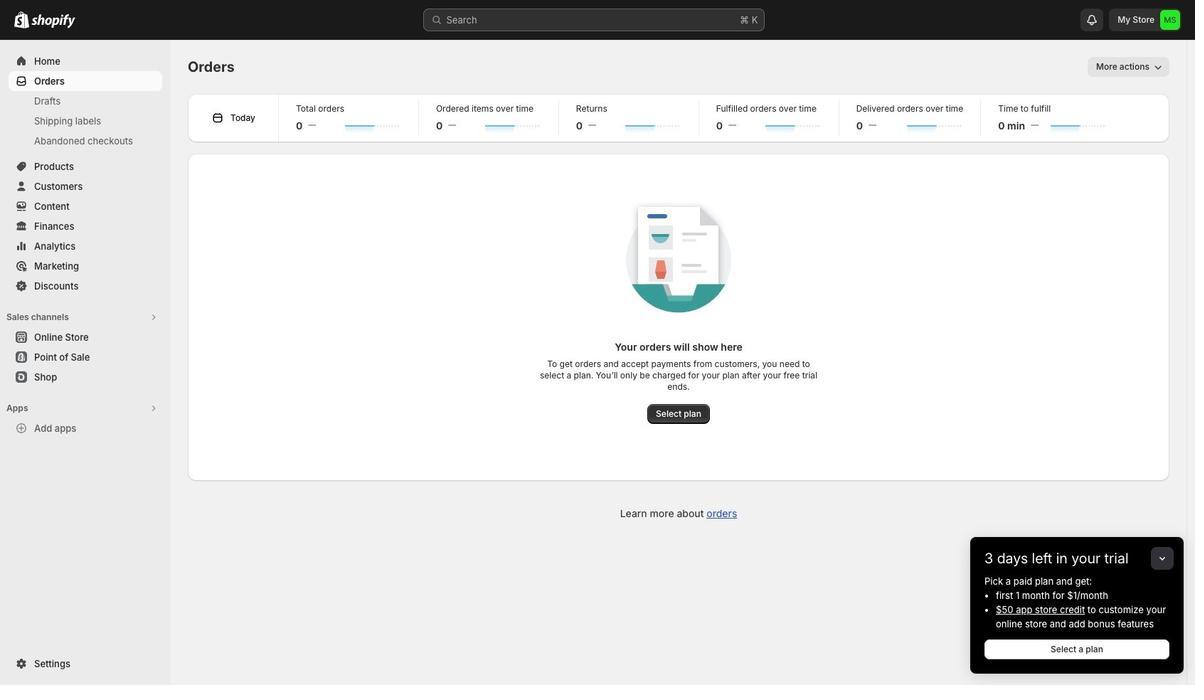 Task type: locate. For each thing, give the bounding box(es) containing it.
my store image
[[1160, 10, 1180, 30]]

0 horizontal spatial shopify image
[[14, 11, 29, 28]]

1 horizontal spatial shopify image
[[31, 14, 75, 28]]

shopify image
[[14, 11, 29, 28], [31, 14, 75, 28]]



Task type: vqa. For each thing, say whether or not it's contained in the screenshot.
Yyyy-Mm-Dd text box
no



